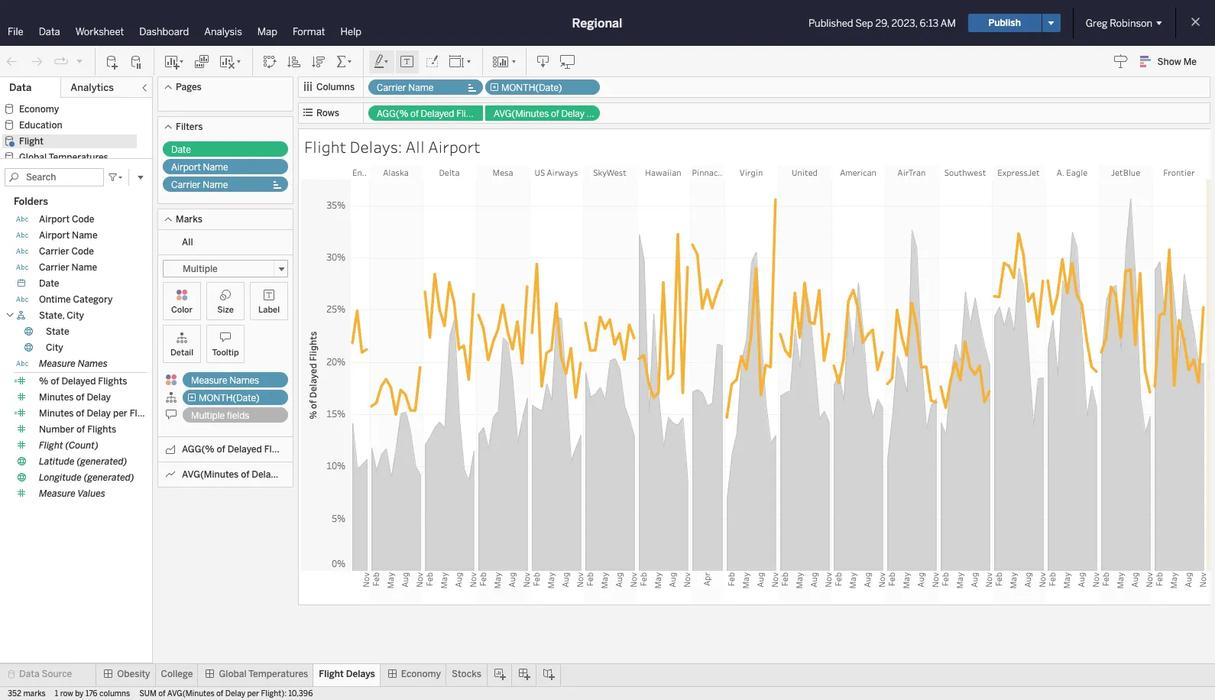 Task type: describe. For each thing, give the bounding box(es) containing it.
4 jan, month of date. press space to toggle selection. press escape to go back to the left margin. use arrow keys to navigate headers text field from the left
[[690, 572, 695, 603]]

1 aug, month of date. press space to toggle selection. press escape to go back to the left margin. use arrow keys to navigate headers text field from the left
[[404, 572, 408, 603]]

college
[[161, 669, 193, 680]]

3 aug, month of date. press space to toggle selection. press escape to go back to the left margin. use arrow keys to navigate headers text field from the left
[[759, 572, 764, 603]]

minutes for minutes of delay
[[39, 392, 74, 403]]

collapse image
[[140, 83, 149, 93]]

7 nov, month of date. press space to toggle selection. press escape to go back to the left margin. use arrow keys to navigate headers text field from the left
[[881, 572, 885, 603]]

obesity
[[117, 669, 150, 680]]

1 jun, month of date. press space to toggle selection. press escape to go back to the left margin. use arrow keys to navigate headers text field from the left
[[394, 572, 398, 603]]

5 jul, month of date. press space to toggle selection. press escape to go back to the left margin. use arrow keys to navigate headers text field from the left
[[720, 572, 725, 603]]

5 nov, month of date. press space to toggle selection. press escape to go back to the left margin. use arrow keys to navigate headers text field from the left
[[1041, 572, 1046, 603]]

multiple
[[191, 411, 225, 421]]

carrier up marks
[[171, 180, 201, 190]]

delays
[[346, 669, 375, 680]]

show
[[1158, 57, 1182, 67]]

measure values
[[39, 489, 105, 500]]

state,
[[39, 311, 64, 321]]

4 jul, month of date. press space to toggle selection. press escape to go back to the left margin. use arrow keys to navigate headers text field from the left
[[915, 572, 920, 603]]

1 vertical spatial avg(minutes
[[182, 469, 239, 480]]

7 feb, month of date. press space to toggle selection. press escape to go back to the left margin. use arrow keys to navigate headers text field from the left
[[1104, 572, 1109, 603]]

analysis
[[204, 26, 242, 37]]

6 jun, month of date. press space to toggle selection. press escape to go back to the left margin. use arrow keys to navigate headers text field from the left
[[803, 572, 807, 603]]

3 jul, month of date. press space to toggle selection. press escape to go back to the left margin. use arrow keys to navigate headers text field from the left
[[559, 572, 564, 603]]

show/hide cards image
[[492, 54, 517, 69]]

3 feb, month of date. press space to toggle selection. press escape to go back to the left margin. use arrow keys to navigate headers text field from the left
[[642, 572, 647, 603]]

fit image
[[449, 54, 473, 69]]

state
[[46, 327, 69, 337]]

8 may, month of date. press space to toggle selection. press escape to go back to the left margin. use arrow keys to navigate headers text field from the left
[[1065, 572, 1070, 603]]

0 vertical spatial delayed
[[421, 109, 455, 119]]

1 aug, month of date. press space to toggle selection. press escape to go back to the left margin. use arrow keys to navigate headers text field from the left
[[350, 572, 355, 603]]

0 horizontal spatial flight)
[[295, 469, 323, 480]]

publish
[[989, 18, 1021, 28]]

longitude
[[39, 473, 82, 483]]

5 sep, month of date. press space to toggle selection. press escape to go back to the left margin. use arrow keys to navigate headers text field from the left
[[1192, 572, 1197, 603]]

5 jul, month of date. press space to toggle selection. press escape to go back to the left margin. use arrow keys to navigate headers text field from the left
[[1022, 572, 1027, 603]]

undo image
[[5, 54, 20, 69]]

1 apr, month of date. press space to toggle selection. press escape to go back to the left margin. use arrow keys to navigate headers text field from the left
[[437, 572, 442, 603]]

file
[[8, 26, 23, 37]]

2 jan, month of date. press space to toggle selection. press escape to go back to the left margin. use arrow keys to navigate headers text field from the left
[[423, 572, 427, 603]]

1 horizontal spatial agg(% of delayed flights)
[[377, 109, 488, 119]]

new worksheet image
[[164, 54, 185, 69]]

1 may, month of date. press space to toggle selection. press escape to go back to the left margin. use arrow keys to navigate headers text field from the left
[[495, 572, 501, 603]]

1 vertical spatial date
[[39, 279, 59, 289]]

totals image
[[336, 54, 354, 69]]

5 nov, month of date. press space to toggle selection. press escape to go back to the left margin. use arrow keys to navigate headers text field from the left
[[686, 572, 690, 603]]

swap rows and columns image
[[262, 54, 278, 69]]

5 may, month of date. press space to toggle selection. press escape to go back to the left margin. use arrow keys to navigate headers text field from the left
[[744, 572, 749, 603]]

published
[[809, 17, 854, 29]]

greg robinson
[[1086, 17, 1153, 29]]

3 apr, month of date. press space to toggle selection. press escape to go back to the left margin. use arrow keys to navigate headers text field from the left
[[598, 572, 603, 603]]

(count)
[[65, 441, 98, 451]]

2 mar, month of date. press space to toggle selection. press escape to go back to the left margin. use arrow keys to navigate headers text field from the left
[[540, 572, 544, 603]]

duplicate image
[[194, 54, 210, 69]]

7 mar, month of date. press space to toggle selection. press escape to go back to the left margin. use arrow keys to navigate headers text field from the left
[[788, 572, 793, 603]]

flight):
[[261, 690, 287, 699]]

1 horizontal spatial temperatures
[[249, 669, 308, 680]]

columns
[[317, 82, 355, 93]]

0 vertical spatial flight)
[[603, 109, 630, 119]]

airport code
[[39, 214, 94, 225]]

longitude (generated)
[[39, 473, 134, 483]]

Search text field
[[5, 168, 104, 187]]

marks
[[176, 214, 203, 225]]

0 vertical spatial global
[[19, 152, 47, 163]]

4 aug, month of date. press space to toggle selection. press escape to go back to the left margin. use arrow keys to navigate headers text field from the left
[[564, 572, 569, 603]]

data guide image
[[1114, 54, 1129, 69]]

8 jul, month of date. press space to toggle selection. press escape to go back to the left margin. use arrow keys to navigate headers text field from the left
[[968, 572, 973, 603]]

carrier down airport code
[[39, 246, 69, 257]]

4 feb, month of date. press space to toggle selection. press escape to go back to the left margin. use arrow keys to navigate headers text field from the left
[[695, 572, 700, 603]]

Hawaiian, Carrier Name. Press Space to toggle selection. Press Escape to go back to the left margin. Use arrow keys to navigate headers text field
[[637, 164, 690, 180]]

robinson
[[1110, 17, 1153, 29]]

regional
[[572, 16, 623, 30]]

ontime
[[39, 295, 71, 305]]

7 jan, month of date. press space to toggle selection. press escape to go back to the left margin. use arrow keys to navigate headers text field from the left
[[1100, 572, 1104, 603]]

1 vertical spatial global
[[219, 669, 247, 680]]

5 sep, month of date. press space to toggle selection. press escape to go back to the left margin. use arrow keys to navigate headers text field from the left
[[676, 572, 681, 603]]

Mesa, Carrier Name. Press Space to toggle selection. Press Escape to go back to the left margin. Use arrow keys to navigate headers text field
[[476, 164, 530, 180]]

176
[[86, 690, 98, 699]]

6 nov, month of date. press space to toggle selection. press escape to go back to the left margin. use arrow keys to navigate headers text field from the left
[[1095, 572, 1100, 603]]

flight delays
[[319, 669, 375, 680]]

minutes of delay per flight
[[39, 409, 154, 419]]

4 aug, month of date. press space to toggle selection. press escape to go back to the left margin. use arrow keys to navigate headers text field from the left
[[866, 572, 871, 603]]

5 oct, month of date. press space to toggle selection. press escape to go back to the left margin. use arrow keys to navigate headers text field from the left
[[573, 572, 579, 603]]

1 vertical spatial measure names
[[191, 375, 259, 386]]

5 jan, month of date. press space to toggle selection. press escape to go back to the left margin. use arrow keys to navigate headers text field from the left
[[725, 572, 729, 603]]

6 aug, month of date. press space to toggle selection. press escape to go back to the left margin. use arrow keys to navigate headers text field from the left
[[813, 572, 817, 603]]

1 horizontal spatial month(date)
[[502, 83, 562, 93]]

1 vertical spatial data
[[9, 82, 32, 93]]

American, Carrier Name. Press Space to toggle selection. Press Escape to go back to the left margin. Use arrow keys to navigate headers text field
[[832, 164, 885, 180]]

Virgin, Carrier Name. Press Space to toggle selection. Press Escape to go back to the left margin. Use arrow keys to navigate headers text field
[[725, 164, 778, 180]]

airport down folders
[[39, 214, 70, 225]]

2 vertical spatial measure
[[39, 489, 76, 500]]

am
[[941, 17, 956, 29]]

1 horizontal spatial global temperatures
[[219, 669, 308, 680]]

multiple fields
[[191, 411, 250, 421]]

8 aug, month of date. press space to toggle selection. press escape to go back to the left margin. use arrow keys to navigate headers text field from the left
[[1080, 572, 1085, 603]]

1 vertical spatial airport name
[[39, 230, 98, 241]]

5 mar, month of date. press space to toggle selection. press escape to go back to the left margin. use arrow keys to navigate headers text field from the left
[[700, 572, 705, 603]]

color
[[171, 305, 193, 315]]

1 vertical spatial measure
[[191, 375, 227, 386]]

0 vertical spatial agg(%
[[377, 109, 409, 119]]

0 horizontal spatial replay animation image
[[54, 54, 69, 69]]

ontime category
[[39, 295, 113, 305]]

2 oct, month of date. press space to toggle selection. press escape to go back to the left margin. use arrow keys to navigate headers text field from the left
[[822, 572, 827, 603]]

6 may, month of date. press space to toggle selection. press escape to go back to the left margin. use arrow keys to navigate headers text field from the left
[[798, 572, 803, 603]]

8 sep, month of date. press space to toggle selection. press escape to go back to the left margin. use arrow keys to navigate headers text field from the left
[[924, 572, 929, 603]]

1 horizontal spatial carrier name
[[171, 180, 228, 190]]

help
[[341, 26, 362, 37]]

1 sep, month of date. press space to toggle selection. press escape to go back to the left margin. use arrow keys to navigate headers text field from the left
[[408, 572, 413, 603]]

1 horizontal spatial names
[[230, 375, 259, 386]]

rows
[[317, 108, 339, 119]]

1 horizontal spatial delayed
[[228, 444, 262, 455]]

6 jun, month of date. press space to toggle selection. press escape to go back to the left margin. use arrow keys to navigate headers text field from the left
[[1070, 572, 1075, 603]]

6 jan, month of date. press space to toggle selection. press escape to go back to the left margin. use arrow keys to navigate headers text field from the left
[[992, 572, 997, 603]]

1 horizontal spatial city
[[67, 311, 84, 321]]

3 jun, month of date. press space to toggle selection. press escape to go back to the left margin. use arrow keys to navigate headers text field from the left
[[501, 572, 505, 603]]

4 mar, month of date. press space to toggle selection. press escape to go back to the left margin. use arrow keys to navigate headers text field from the left
[[1056, 572, 1061, 603]]

3 nov, month of date. press space to toggle selection. press escape to go back to the left margin. use arrow keys to navigate headers text field from the left
[[472, 572, 476, 603]]

11 mar, month of date. press space to toggle selection. press escape to go back to the left margin. use arrow keys to navigate headers text field from the left
[[1109, 572, 1114, 603]]

0 horizontal spatial economy
[[19, 104, 59, 115]]

format
[[293, 26, 325, 37]]

published sep 29, 2023, 6:13 am
[[809, 17, 956, 29]]

size
[[217, 305, 234, 315]]

7 apr, month of date. press space to toggle selection. press escape to go back to the left margin. use arrow keys to navigate headers text field from the left
[[1168, 572, 1172, 603]]

2 aug, month of date. press space to toggle selection. press escape to go back to the left margin. use arrow keys to navigate headers text field from the left
[[457, 572, 462, 603]]

pages
[[176, 82, 202, 93]]

number
[[39, 425, 74, 435]]

columns
[[99, 690, 130, 699]]

8 jun, month of date. press space to toggle selection. press escape to go back to the left margin. use arrow keys to navigate headers text field from the left
[[1017, 572, 1022, 603]]

4 sep, month of date. press space to toggle selection. press escape to go back to the left margin. use arrow keys to navigate headers text field from the left
[[622, 572, 627, 603]]

1 horizontal spatial replay animation image
[[75, 56, 84, 65]]

code for carrier code
[[72, 246, 94, 257]]

3 may, month of date. press space to toggle selection. press escape to go back to the left margin. use arrow keys to navigate headers text field from the left
[[710, 572, 715, 603]]

9 may, month of date. press space to toggle selection. press escape to go back to the left margin. use arrow keys to navigate headers text field from the left
[[1119, 572, 1124, 603]]

2 feb, month of date. press space to toggle selection. press escape to go back to the left margin. use arrow keys to navigate headers text field from the left
[[481, 572, 486, 603]]

2 jul, month of date. press space to toggle selection. press escape to go back to the left margin. use arrow keys to navigate headers text field from the left
[[505, 572, 511, 603]]

6 mar, month of date. press space to toggle selection. press escape to go back to the left margin. use arrow keys to navigate headers text field from the left
[[735, 572, 739, 603]]

7 sep, month of date. press space to toggle selection. press escape to go back to the left margin. use arrow keys to navigate headers text field from the left
[[871, 572, 876, 603]]

open and edit this workbook in tableau desktop image
[[560, 54, 576, 69]]

6 apr, month of date. press space to toggle selection. press escape to go back to the left margin. use arrow keys to navigate headers text field from the left
[[900, 572, 905, 603]]

values
[[77, 489, 105, 500]]

0 horizontal spatial agg(% of delayed flights)
[[182, 444, 297, 455]]

sum of avg(minutes of delay per flight): 10,396
[[139, 690, 313, 699]]

AirTran, Carrier Name. Press Space to toggle selection. Press Escape to go back to the left margin. Use arrow keys to navigate headers text field
[[885, 164, 939, 180]]

of up (count)
[[76, 425, 85, 435]]

worksheet
[[75, 26, 124, 37]]

code for airport code
[[72, 214, 94, 225]]

1 vertical spatial flights)
[[264, 444, 297, 455]]

airport down the filters
[[171, 162, 201, 173]]

of right % at the bottom left of page
[[51, 376, 59, 387]]

0 horizontal spatial temperatures
[[49, 152, 108, 163]]

2 sep, month of date. press space to toggle selection. press escape to go back to the left margin. use arrow keys to navigate headers text field from the left
[[817, 572, 822, 603]]

5 apr, month of date. press space to toggle selection. press escape to go back to the left margin. use arrow keys to navigate headers text field from the left
[[793, 572, 798, 603]]

folders
[[14, 196, 48, 207]]

352 marks
[[8, 690, 46, 699]]

fields
[[227, 411, 250, 421]]

0 horizontal spatial city
[[46, 343, 63, 353]]

JetBlue, Carrier Name. Press Space to toggle selection. Press Escape to go back to the left margin. Use arrow keys to navigate headers text field
[[1100, 164, 1153, 180]]

3 nov, month of date. press space to toggle selection. press escape to go back to the left margin. use arrow keys to navigate headers text field from the left
[[774, 572, 778, 603]]

stocks
[[452, 669, 482, 680]]

1 horizontal spatial all
[[406, 136, 425, 158]]

publish button
[[969, 14, 1042, 32]]

3 apr, month of date. press space to toggle selection. press escape to go back to the left margin. use arrow keys to navigate headers text field from the left
[[651, 572, 656, 603]]

Pinnacle, Carrier Name. Press Space to toggle selection. Press Escape to go back to the left margin. Use arrow keys to navigate headers text field
[[690, 164, 725, 180]]

6 may, month of date. press space to toggle selection. press escape to go back to the left margin. use arrow keys to navigate headers text field from the left
[[1012, 572, 1017, 603]]

(generated) for longitude (generated)
[[84, 473, 134, 483]]

2 vertical spatial carrier name
[[39, 262, 97, 273]]

29,
[[876, 17, 890, 29]]

0 horizontal spatial month(date)
[[199, 393, 260, 404]]

12 mar, month of date. press space to toggle selection. press escape to go back to the left margin. use arrow keys to navigate headers text field from the left
[[1163, 572, 1168, 603]]

2 mar, month of date. press space to toggle selection. press escape to go back to the left margin. use arrow keys to navigate headers text field from the left
[[486, 572, 491, 603]]

5 jun, month of date. press space to toggle selection. press escape to go back to the left margin. use arrow keys to navigate headers text field from the left
[[963, 572, 968, 603]]



Task type: locate. For each thing, give the bounding box(es) containing it.
global temperatures up search text box
[[19, 152, 108, 163]]

0 vertical spatial carrier name
[[377, 83, 434, 93]]

marks
[[23, 690, 46, 699]]

1 vertical spatial city
[[46, 343, 63, 353]]

minutes for minutes of delay per flight
[[39, 409, 74, 419]]

2 oct, month of date. press space to toggle selection. press escape to go back to the left margin. use arrow keys to navigate headers text field from the left
[[413, 572, 418, 603]]

5 oct, month of date. press space to toggle selection. press escape to go back to the left margin. use arrow keys to navigate headers text field from the left
[[1036, 572, 1041, 603]]

2 jan, month of date. press space to toggle selection. press escape to go back to the left margin. use arrow keys to navigate headers text field from the left
[[583, 572, 588, 603]]

1 vertical spatial global temperatures
[[219, 669, 308, 680]]

avg(minutes of delay per flight) down open and edit this workbook in tableau desktop image
[[494, 109, 630, 119]]

city down state
[[46, 343, 63, 353]]

6 feb, month of date. press space to toggle selection. press escape to go back to the left margin. use arrow keys to navigate headers text field from the left
[[837, 572, 842, 603]]

download image
[[536, 54, 551, 69]]

sorted descending by % of delayed flights within date month image
[[311, 54, 326, 69]]

5 aug, month of date. press space to toggle selection. press escape to go back to the left margin. use arrow keys to navigate headers text field from the left
[[973, 572, 978, 603]]

flight for flight
[[19, 136, 44, 147]]

latitude (generated)
[[39, 457, 127, 467]]

flights)
[[457, 109, 488, 119], [264, 444, 297, 455]]

2 vertical spatial data
[[19, 669, 39, 680]]

show me button
[[1134, 50, 1211, 73]]

8 mar, month of date. press space to toggle selection. press escape to go back to the left margin. use arrow keys to navigate headers text field from the left
[[842, 572, 846, 603]]

delayed
[[421, 109, 455, 119], [61, 376, 96, 387], [228, 444, 262, 455]]

2 sep, month of date. press space to toggle selection. press escape to go back to the left margin. use arrow keys to navigate headers text field from the left
[[515, 572, 520, 603]]

%
[[39, 376, 48, 387]]

0 horizontal spatial avg(minutes of delay per flight)
[[182, 469, 323, 480]]

avg(minutes down show/hide cards image
[[494, 109, 549, 119]]

0 horizontal spatial measure names
[[39, 359, 108, 370]]

per
[[587, 109, 601, 119], [113, 409, 128, 419], [278, 469, 293, 480], [247, 690, 259, 699]]

marks. press enter to open the view data window.. use arrow keys to navigate data visualization elements. image
[[350, 180, 1207, 572]]

flights
[[98, 376, 127, 387], [87, 425, 116, 435]]

(generated) up longitude (generated)
[[77, 457, 127, 467]]

avg(minutes of delay per flight) down fields
[[182, 469, 323, 480]]

0 vertical spatial names
[[78, 359, 108, 370]]

10 sep, month of date. press space to toggle selection. press escape to go back to the left margin. use arrow keys to navigate headers text field from the left
[[1139, 572, 1143, 603]]

Jul, Month of Date. Press Space to toggle selection. Press Escape to go back to the left margin. Use arrow keys to navigate headers text field
[[398, 572, 404, 603], [612, 572, 618, 603], [754, 572, 759, 603], [915, 572, 920, 603], [1022, 572, 1027, 603], [1129, 572, 1134, 603], [1182, 572, 1187, 603]]

7 aug, month of date. press space to toggle selection. press escape to go back to the left margin. use arrow keys to navigate headers text field from the left
[[1134, 572, 1139, 603]]

Sep, Month of Date. Press Space to toggle selection. Press Escape to go back to the left margin. Use arrow keys to navigate headers text field
[[462, 572, 466, 603], [817, 572, 822, 603], [1031, 572, 1036, 603], [1085, 572, 1090, 603], [1192, 572, 1197, 603]]

Mar, Month of Date. Press Space to toggle selection. Press Escape to go back to the left margin. Use arrow keys to navigate headers text field
[[379, 572, 384, 603], [540, 572, 544, 603], [593, 572, 598, 603], [647, 572, 651, 603], [700, 572, 705, 603], [735, 572, 739, 603], [788, 572, 793, 603], [842, 572, 846, 603], [895, 572, 900, 603], [949, 572, 953, 603], [1109, 572, 1114, 603], [1163, 572, 1168, 603]]

2 jun, month of date. press space to toggle selection. press escape to go back to the left margin. use arrow keys to navigate headers text field from the left
[[661, 572, 666, 603]]

format workbook image
[[424, 54, 440, 69]]

2 feb, month of date. press space to toggle selection. press escape to go back to the left margin. use arrow keys to navigate headers text field from the left
[[534, 572, 540, 603]]

detail
[[170, 348, 193, 358]]

3 jan, month of date. press space to toggle selection. press escape to go back to the left margin. use arrow keys to navigate headers text field from the left
[[530, 572, 534, 603]]

0 horizontal spatial delayed
[[61, 376, 96, 387]]

2 apr, month of date. press space to toggle selection. press escape to go back to the left margin. use arrow keys to navigate headers text field from the left
[[544, 572, 549, 603]]

ExpressJet, Carrier Name. Press Space to toggle selection. Press Escape to go back to the left margin. Use arrow keys to navigate headers text field
[[992, 164, 1046, 180]]

redo image
[[29, 54, 44, 69]]

flight left delays
[[319, 669, 344, 680]]

2023,
[[892, 17, 918, 29]]

latitude
[[39, 457, 75, 467]]

1 vertical spatial temperatures
[[249, 669, 308, 680]]

data source
[[19, 669, 72, 680]]

4 jun, month of date. press space to toggle selection. press escape to go back to the left margin. use arrow keys to navigate headers text field from the left
[[554, 572, 559, 603]]

analytics
[[71, 82, 114, 93]]

Nov, Month of Date. Press Space to toggle selection. Press Escape to go back to the left margin. Use arrow keys to navigate headers text field
[[525, 572, 530, 603], [632, 572, 637, 603], [774, 572, 778, 603], [988, 572, 992, 603], [1041, 572, 1046, 603], [1095, 572, 1100, 603]]

measure down the tooltip
[[191, 375, 227, 386]]

7 apr, month of date. press space to toggle selection. press escape to go back to the left margin. use arrow keys to navigate headers text field from the left
[[953, 572, 958, 603]]

flight delays: all airport
[[304, 136, 481, 158]]

all up "alaska, carrier name. press space to toggle selection. press escape to go back to the left margin. use arrow keys to navigate headers" text box
[[406, 136, 425, 158]]

0 horizontal spatial all
[[182, 237, 193, 248]]

by
[[75, 690, 84, 699]]

flight for flight (count)
[[39, 441, 63, 451]]

6:13
[[920, 17, 939, 29]]

6 feb, month of date. press space to toggle selection. press escape to go back to the left margin. use arrow keys to navigate headers text field from the left
[[997, 572, 1002, 603]]

economy left stocks
[[401, 669, 441, 680]]

hide mark labels image
[[400, 54, 415, 69]]

1 horizontal spatial economy
[[401, 669, 441, 680]]

1 vertical spatial economy
[[401, 669, 441, 680]]

1 jun, month of date. press space to toggle selection. press escape to go back to the left margin. use arrow keys to navigate headers text field from the left
[[608, 572, 612, 603]]

Oct, Month of Date. Press Space to toggle selection. Press Escape to go back to the left margin. Use arrow keys to navigate headers text field
[[681, 572, 686, 603], [822, 572, 827, 603], [876, 572, 881, 603], [983, 572, 988, 603], [1036, 572, 1041, 603], [1090, 572, 1095, 603]]

Nov, Month of Date. Press Space to toggle selection. Press Escape to go back to the left margin. Use arrow keys to navigate headers text field
[[365, 572, 369, 603], [418, 572, 423, 603], [472, 572, 476, 603], [579, 572, 583, 603], [686, 572, 690, 603], [827, 572, 832, 603], [881, 572, 885, 603], [934, 572, 939, 603], [1148, 572, 1153, 603], [1202, 572, 1207, 603]]

agg(% of delayed flights) down fields
[[182, 444, 297, 455]]

of up flight delays: all airport
[[411, 109, 419, 119]]

education
[[19, 120, 62, 131]]

10 mar, month of date. press space to toggle selection. press escape to go back to the left margin. use arrow keys to navigate headers text field from the left
[[949, 572, 953, 603]]

airport up carrier code
[[39, 230, 70, 241]]

carrier name
[[377, 83, 434, 93], [171, 180, 228, 190], [39, 262, 97, 273]]

carrier name down carrier code
[[39, 262, 97, 273]]

new data source image
[[105, 54, 120, 69]]

1 vertical spatial (generated)
[[84, 473, 134, 483]]

carrier code
[[39, 246, 94, 257]]

avg(minutes down multiple at the left bottom
[[182, 469, 239, 480]]

1 horizontal spatial flights)
[[457, 109, 488, 119]]

names
[[78, 359, 108, 370], [230, 375, 259, 386]]

carrier down carrier code
[[39, 262, 69, 273]]

9 sep, month of date. press space to toggle selection. press escape to go back to the left margin. use arrow keys to navigate headers text field from the left
[[978, 572, 983, 603]]

month(date) up multiple fields
[[199, 393, 260, 404]]

source
[[42, 669, 72, 680]]

date down the filters
[[171, 145, 191, 155]]

0 vertical spatial city
[[67, 311, 84, 321]]

Jun, Month of Date. Press Space to toggle selection. Press Escape to go back to the left margin. Use arrow keys to navigate headers text field
[[394, 572, 398, 603], [447, 572, 452, 603], [501, 572, 505, 603], [554, 572, 559, 603], [749, 572, 754, 603], [803, 572, 807, 603], [856, 572, 861, 603], [1017, 572, 1022, 603], [1124, 572, 1129, 603], [1178, 572, 1182, 603]]

of down % of delayed flights
[[76, 392, 85, 403]]

0 vertical spatial measure
[[39, 359, 76, 370]]

flights down minutes of delay per flight
[[87, 425, 116, 435]]

Apr, Month of Date. Press Space to toggle selection. Press Escape to go back to the left margin. Use arrow keys to navigate headers text field
[[384, 572, 388, 603], [491, 572, 495, 603], [651, 572, 656, 603], [739, 572, 744, 603], [846, 572, 851, 603], [900, 572, 905, 603], [953, 572, 958, 603], [1007, 572, 1012, 603], [1114, 572, 1119, 603]]

data up the 352 marks
[[19, 669, 39, 680]]

A. Eagle, Carrier Name. Press Space to toggle selection. Press Escape to go back to the left margin. Use arrow keys to navigate headers text field
[[1046, 164, 1100, 180]]

agg(% of delayed flights)
[[377, 109, 488, 119], [182, 444, 297, 455]]

flight for flight delays
[[319, 669, 344, 680]]

minutes up number
[[39, 409, 74, 419]]

sum
[[139, 690, 157, 699]]

Endeavor, Carrier Name. Press Space to toggle selection. Press Escape to go back to the left margin. Use arrow keys to navigate headers text field
[[350, 164, 369, 180]]

greg
[[1086, 17, 1108, 29]]

0 vertical spatial measure names
[[39, 359, 108, 370]]

4 jan, month of date. press space to toggle selection. press escape to go back to the left margin. use arrow keys to navigate headers text field from the left
[[778, 572, 783, 603]]

pause auto updates image
[[129, 54, 145, 69]]

4 nov, month of date. press space to toggle selection. press escape to go back to the left margin. use arrow keys to navigate headers text field from the left
[[988, 572, 992, 603]]

4 may, month of date. press space to toggle selection. press escape to go back to the left margin. use arrow keys to navigate headers text field from the left
[[656, 572, 661, 603]]

8 apr, month of date. press space to toggle selection. press escape to go back to the left margin. use arrow keys to navigate headers text field from the left
[[1007, 572, 1012, 603]]

replay animation image
[[54, 54, 69, 69], [75, 56, 84, 65]]

(generated) up values
[[84, 473, 134, 483]]

row
[[60, 690, 73, 699]]

sorted ascending by % of delayed flights within date month image
[[287, 54, 302, 69]]

(generated)
[[77, 457, 127, 467], [84, 473, 134, 483]]

1 vertical spatial flights
[[87, 425, 116, 435]]

1 horizontal spatial avg(minutes of delay per flight)
[[494, 109, 630, 119]]

4 jun, month of date. press space to toggle selection. press escape to go back to the left margin. use arrow keys to navigate headers text field from the left
[[910, 572, 915, 603]]

all
[[406, 136, 425, 158], [182, 237, 193, 248]]

1 vertical spatial avg(minutes of delay per flight)
[[182, 469, 323, 480]]

Jan, Month of Date. Press Space to toggle selection. Press Escape to go back to the left margin. Use arrow keys to navigate headers text field
[[369, 572, 374, 603], [423, 572, 427, 603], [530, 572, 534, 603], [778, 572, 783, 603], [939, 572, 944, 603], [992, 572, 997, 603], [1100, 572, 1104, 603]]

flight down education
[[19, 136, 44, 147]]

May, Month of Date. Press Space to toggle selection. Press Escape to go back to the left margin. Use arrow keys to navigate headers text field
[[495, 572, 501, 603], [603, 572, 608, 603], [710, 572, 715, 603], [851, 572, 856, 603], [958, 572, 963, 603], [1012, 572, 1017, 603]]

dashboard
[[139, 26, 189, 37]]

1 nov, month of date. press space to toggle selection. press escape to go back to the left margin. use arrow keys to navigate headers text field from the left
[[365, 572, 369, 603]]

all down marks
[[182, 237, 193, 248]]

airport up delta, carrier name. press space to toggle selection. press escape to go back to the left margin. use arrow keys to navigate headers text field
[[428, 136, 481, 158]]

names up % of delayed flights
[[78, 359, 108, 370]]

agg(% up flight delays: all airport
[[377, 109, 409, 119]]

Jun, Month of Date. Press Space to toggle selection. Press Escape to go back to the left margin. Use arrow keys to navigate headers text field
[[608, 572, 612, 603], [661, 572, 666, 603], [715, 572, 720, 603], [910, 572, 915, 603], [963, 572, 968, 603], [1070, 572, 1075, 603]]

4 mar, month of date. press space to toggle selection. press escape to go back to the left margin. use arrow keys to navigate headers text field from the left
[[647, 572, 651, 603]]

number of flights
[[39, 425, 116, 435]]

0 vertical spatial economy
[[19, 104, 59, 115]]

Aug, Month of Date. Press Space to toggle selection. Press Escape to go back to the left margin. Use arrow keys to navigate headers text field
[[350, 572, 355, 603], [457, 572, 462, 603], [511, 572, 515, 603], [564, 572, 569, 603], [618, 572, 622, 603], [813, 572, 817, 603], [920, 572, 924, 603], [1080, 572, 1085, 603]]

carrier name down hide mark labels icon
[[377, 83, 434, 93]]

global temperatures
[[19, 152, 108, 163], [219, 669, 308, 680]]

7 aug, month of date. press space to toggle selection. press escape to go back to the left margin. use arrow keys to navigate headers text field from the left
[[920, 572, 924, 603]]

0 vertical spatial avg(minutes of delay per flight)
[[494, 109, 630, 119]]

flight left multiple at the left bottom
[[130, 409, 154, 419]]

Apr, Month of Date. Press Space to toggle selection. Press Escape to go back to the left margin. Use arrow keys to navigate headers text field
[[437, 572, 442, 603], [544, 572, 549, 603], [598, 572, 603, 603], [705, 572, 710, 603], [793, 572, 798, 603], [1061, 572, 1065, 603], [1168, 572, 1172, 603]]

1 vertical spatial code
[[72, 246, 94, 257]]

United, Carrier Name. Press Space to toggle selection. Press Escape to go back to the left margin. Use arrow keys to navigate headers text field
[[778, 164, 832, 180]]

1 mar, month of date. press space to toggle selection. press escape to go back to the left margin. use arrow keys to navigate headers text field from the left
[[433, 572, 437, 603]]

3 may, month of date. press space to toggle selection. press escape to go back to the left margin. use arrow keys to navigate headers text field from the left
[[549, 572, 554, 603]]

carrier down highlight 'icon'
[[377, 83, 406, 93]]

1 vertical spatial agg(% of delayed flights)
[[182, 444, 297, 455]]

0 vertical spatial all
[[406, 136, 425, 158]]

1 mar, month of date. press space to toggle selection. press escape to go back to the left margin. use arrow keys to navigate headers text field from the left
[[379, 572, 384, 603]]

1 vertical spatial minutes
[[39, 409, 74, 419]]

0 vertical spatial month(date)
[[502, 83, 562, 93]]

0 vertical spatial temperatures
[[49, 152, 108, 163]]

1 oct, month of date. press space to toggle selection. press escape to go back to the left margin. use arrow keys to navigate headers text field from the left
[[359, 572, 365, 603]]

2 horizontal spatial delayed
[[421, 109, 455, 119]]

352
[[8, 690, 21, 699]]

7 jun, month of date. press space to toggle selection. press escape to go back to the left margin. use arrow keys to navigate headers text field from the left
[[856, 572, 861, 603]]

9 jan, month of date. press space to toggle selection. press escape to go back to the left margin. use arrow keys to navigate headers text field from the left
[[1153, 572, 1158, 603]]

7 oct, month of date. press space to toggle selection. press escape to go back to the left margin. use arrow keys to navigate headers text field from the left
[[768, 572, 774, 603]]

2 nov, month of date. press space to toggle selection. press escape to go back to the left margin. use arrow keys to navigate headers text field from the left
[[632, 572, 637, 603]]

0 vertical spatial (generated)
[[77, 457, 127, 467]]

10 may, month of date. press space to toggle selection. press escape to go back to the left margin. use arrow keys to navigate headers text field from the left
[[1172, 572, 1178, 603]]

data down undo 'icon'
[[9, 82, 32, 93]]

Frontier, Carrier Name. Press Space to toggle selection. Press Escape to go back to the left margin. Use arrow keys to navigate headers text field
[[1153, 164, 1207, 180]]

0 horizontal spatial names
[[78, 359, 108, 370]]

10 oct, month of date. press space to toggle selection. press escape to go back to the left margin. use arrow keys to navigate headers text field from the left
[[1197, 572, 1202, 603]]

2 horizontal spatial carrier name
[[377, 83, 434, 93]]

4 feb, month of date. press space to toggle selection. press escape to go back to the left margin. use arrow keys to navigate headers text field from the left
[[783, 572, 788, 603]]

flight down rows
[[304, 136, 347, 158]]

Oct, Month of Date. Press Space to toggle selection. Press Escape to go back to the left margin. Use arrow keys to navigate headers text field
[[359, 572, 365, 603], [413, 572, 418, 603], [466, 572, 472, 603], [520, 572, 525, 603], [573, 572, 579, 603], [627, 572, 632, 603], [768, 572, 774, 603], [929, 572, 934, 603], [1143, 572, 1148, 603], [1197, 572, 1202, 603]]

of right sum on the left of the page
[[158, 690, 166, 699]]

2 jun, month of date. press space to toggle selection. press escape to go back to the left margin. use arrow keys to navigate headers text field from the left
[[447, 572, 452, 603]]

1 oct, month of date. press space to toggle selection. press escape to go back to the left margin. use arrow keys to navigate headers text field from the left
[[681, 572, 686, 603]]

0 vertical spatial flights
[[98, 376, 127, 387]]

me
[[1184, 57, 1197, 67]]

2 nov, month of date. press space to toggle selection. press escape to go back to the left margin. use arrow keys to navigate headers text field from the left
[[418, 572, 423, 603]]

0 vertical spatial agg(% of delayed flights)
[[377, 109, 488, 119]]

7 feb, month of date. press space to toggle selection. press escape to go back to the left margin. use arrow keys to navigate headers text field from the left
[[944, 572, 949, 603]]

9 jun, month of date. press space to toggle selection. press escape to go back to the left margin. use arrow keys to navigate headers text field from the left
[[1124, 572, 1129, 603]]

4 oct, month of date. press space to toggle selection. press escape to go back to the left margin. use arrow keys to navigate headers text field from the left
[[983, 572, 988, 603]]

Southwest, Carrier Name. Press Space to toggle selection. Press Escape to go back to the left margin. Use arrow keys to navigate headers text field
[[939, 164, 992, 180]]

Jul, Month of Date. Press Space to toggle selection. Press Escape to go back to the left margin. Use arrow keys to navigate headers text field
[[452, 572, 457, 603], [505, 572, 511, 603], [559, 572, 564, 603], [666, 572, 671, 603], [720, 572, 725, 603], [807, 572, 813, 603], [861, 572, 866, 603], [968, 572, 973, 603], [1075, 572, 1080, 603]]

6 jul, month of date. press space to toggle selection. press escape to go back to the left margin. use arrow keys to navigate headers text field from the left
[[1129, 572, 1134, 603]]

7 jul, month of date. press space to toggle selection. press escape to go back to the left margin. use arrow keys to navigate headers text field from the left
[[861, 572, 866, 603]]

0 vertical spatial avg(minutes
[[494, 109, 549, 119]]

flight down number
[[39, 441, 63, 451]]

2 aug, month of date. press space to toggle selection. press escape to go back to the left margin. use arrow keys to navigate headers text field from the left
[[671, 572, 676, 603]]

delayed down the format workbook image
[[421, 109, 455, 119]]

Aug, Month of Date. Press Space to toggle selection. Press Escape to go back to the left margin. Use arrow keys to navigate headers text field
[[404, 572, 408, 603], [671, 572, 676, 603], [759, 572, 764, 603], [866, 572, 871, 603], [973, 572, 978, 603], [1027, 572, 1031, 603], [1134, 572, 1139, 603], [1187, 572, 1192, 603]]

minutes
[[39, 392, 74, 403], [39, 409, 74, 419]]

3 jan, month of date. press space to toggle selection. press escape to go back to the left margin. use arrow keys to navigate headers text field from the left
[[637, 572, 642, 603]]

avg(minutes down college
[[167, 690, 215, 699]]

8 nov, month of date. press space to toggle selection. press escape to go back to the left margin. use arrow keys to navigate headers text field from the left
[[934, 572, 939, 603]]

8 jan, month of date. press space to toggle selection. press escape to go back to the left margin. use arrow keys to navigate headers text field from the left
[[1046, 572, 1051, 603]]

flight (count)
[[39, 441, 98, 451]]

5 jan, month of date. press space to toggle selection. press escape to go back to the left margin. use arrow keys to navigate headers text field from the left
[[939, 572, 944, 603]]

10,396
[[289, 690, 313, 699]]

6 sep, month of date. press space to toggle selection. press escape to go back to the left margin. use arrow keys to navigate headers text field from the left
[[764, 572, 768, 603]]

global up sum of avg(minutes of delay per flight): 10,396
[[219, 669, 247, 680]]

1 vertical spatial flight)
[[295, 469, 323, 480]]

0 horizontal spatial global temperatures
[[19, 152, 108, 163]]

show me
[[1158, 57, 1197, 67]]

1 horizontal spatial agg(%
[[377, 109, 409, 119]]

7 jan, month of date. press space to toggle selection. press escape to go back to the left margin. use arrow keys to navigate headers text field from the left
[[885, 572, 890, 603]]

measure down longitude at the bottom
[[39, 489, 76, 500]]

airport
[[428, 136, 481, 158], [171, 162, 201, 173], [39, 214, 70, 225], [39, 230, 70, 241]]

8 feb, month of date. press space to toggle selection. press escape to go back to the left margin. use arrow keys to navigate headers text field from the left
[[1051, 572, 1056, 603]]

sep
[[856, 17, 874, 29]]

8 oct, month of date. press space to toggle selection. press escape to go back to the left margin. use arrow keys to navigate headers text field from the left
[[929, 572, 934, 603]]

2 apr, month of date. press space to toggle selection. press escape to go back to the left margin. use arrow keys to navigate headers text field from the left
[[491, 572, 495, 603]]

global
[[19, 152, 47, 163], [219, 669, 247, 680]]

0 vertical spatial minutes
[[39, 392, 74, 403]]

flight for flight delays: all airport
[[304, 136, 347, 158]]

2 vertical spatial delayed
[[228, 444, 262, 455]]

category
[[73, 295, 113, 305]]

economy
[[19, 104, 59, 115], [401, 669, 441, 680]]

global up search text box
[[19, 152, 47, 163]]

7 may, month of date. press space to toggle selection. press escape to go back to the left margin. use arrow keys to navigate headers text field from the left
[[905, 572, 910, 603]]

SkyWest, Carrier Name. Press Space to toggle selection. Press Escape to go back to the left margin. Use arrow keys to navigate headers text field
[[583, 164, 637, 180]]

9 nov, month of date. press space to toggle selection. press escape to go back to the left margin. use arrow keys to navigate headers text field from the left
[[1148, 572, 1153, 603]]

agg(%
[[377, 109, 409, 119], [182, 444, 215, 455]]

measure names down the tooltip
[[191, 375, 259, 386]]

Sep, Month of Date. Press Space to toggle selection. Press Escape to go back to the left margin. Use arrow keys to navigate headers text field
[[408, 572, 413, 603], [515, 572, 520, 603], [569, 572, 573, 603], [622, 572, 627, 603], [676, 572, 681, 603], [764, 572, 768, 603], [871, 572, 876, 603], [924, 572, 929, 603], [978, 572, 983, 603], [1139, 572, 1143, 603]]

replay animation image right redo image
[[54, 54, 69, 69]]

6 aug, month of date. press space to toggle selection. press escape to go back to the left margin. use arrow keys to navigate headers text field from the left
[[1027, 572, 1031, 603]]

1 apr, month of date. press space to toggle selection. press escape to go back to the left margin. use arrow keys to navigate headers text field from the left
[[384, 572, 388, 603]]

0 horizontal spatial carrier name
[[39, 262, 97, 273]]

% of delayed flights
[[39, 376, 127, 387]]

0 vertical spatial date
[[171, 145, 191, 155]]

temperatures up flight):
[[249, 669, 308, 680]]

0 vertical spatial data
[[39, 26, 60, 37]]

0 horizontal spatial airport name
[[39, 230, 98, 241]]

flight
[[19, 136, 44, 147], [304, 136, 347, 158], [130, 409, 154, 419], [39, 441, 63, 451], [319, 669, 344, 680]]

1 vertical spatial delayed
[[61, 376, 96, 387]]

4 oct, month of date. press space to toggle selection. press escape to go back to the left margin. use arrow keys to navigate headers text field from the left
[[520, 572, 525, 603]]

delayed down fields
[[228, 444, 262, 455]]

0 horizontal spatial agg(%
[[182, 444, 215, 455]]

airport name down airport code
[[39, 230, 98, 241]]

highlight image
[[373, 54, 391, 69]]

5 jun, month of date. press space to toggle selection. press escape to go back to the left margin. use arrow keys to navigate headers text field from the left
[[749, 572, 754, 603]]

of down fields
[[241, 469, 250, 480]]

2 jul, month of date. press space to toggle selection. press escape to go back to the left margin. use arrow keys to navigate headers text field from the left
[[612, 572, 618, 603]]

clear sheet image
[[219, 54, 243, 69]]

May, Month of Date. Press Space to toggle selection. Press Escape to go back to the left margin. Use arrow keys to navigate headers text field
[[388, 572, 394, 603], [442, 572, 447, 603], [549, 572, 554, 603], [656, 572, 661, 603], [744, 572, 749, 603], [798, 572, 803, 603], [905, 572, 910, 603], [1065, 572, 1070, 603], [1119, 572, 1124, 603], [1172, 572, 1178, 603]]

1 vertical spatial agg(%
[[182, 444, 215, 455]]

1 horizontal spatial flight)
[[603, 109, 630, 119]]

filters
[[176, 122, 203, 132]]

5 feb, month of date. press space to toggle selection. press escape to go back to the left margin. use arrow keys to navigate headers text field from the left
[[890, 572, 895, 603]]

3 sep, month of date. press space to toggle selection. press escape to go back to the left margin. use arrow keys to navigate headers text field from the left
[[1031, 572, 1036, 603]]

delays:
[[350, 136, 403, 158]]

9 apr, month of date. press space to toggle selection. press escape to go back to the left margin. use arrow keys to navigate headers text field from the left
[[1114, 572, 1119, 603]]

measure up % at the bottom left of page
[[39, 359, 76, 370]]

replay animation image up analytics
[[75, 56, 84, 65]]

4 apr, month of date. press space to toggle selection. press escape to go back to the left margin. use arrow keys to navigate headers text field from the left
[[705, 572, 710, 603]]

6 nov, month of date. press space to toggle selection. press escape to go back to the left margin. use arrow keys to navigate headers text field from the left
[[827, 572, 832, 603]]

Feb, Month of Date. Press Space to toggle selection. Press Escape to go back to the left margin. Use arrow keys to navigate headers text field
[[374, 572, 379, 603], [481, 572, 486, 603], [588, 572, 593, 603], [783, 572, 788, 603], [890, 572, 895, 603], [997, 572, 1002, 603], [1104, 572, 1109, 603], [1158, 572, 1163, 603]]

Feb, Month of Date. Press Space to toggle selection. Press Escape to go back to the left margin. Use arrow keys to navigate headers text field
[[427, 572, 433, 603], [534, 572, 540, 603], [642, 572, 647, 603], [695, 572, 700, 603], [729, 572, 735, 603], [837, 572, 842, 603], [944, 572, 949, 603], [1051, 572, 1056, 603]]

avg(minutes
[[494, 109, 549, 119], [182, 469, 239, 480], [167, 690, 215, 699]]

minutes of delay
[[39, 392, 111, 403]]

2 vertical spatial avg(minutes
[[167, 690, 215, 699]]

1 row by 176 columns
[[55, 690, 130, 699]]

1 feb, month of date. press space to toggle selection. press escape to go back to the left margin. use arrow keys to navigate headers text field from the left
[[374, 572, 379, 603]]

1 horizontal spatial airport name
[[171, 162, 228, 173]]

(generated) for latitude (generated)
[[77, 457, 127, 467]]

names down the tooltip
[[230, 375, 259, 386]]

1 vertical spatial month(date)
[[199, 393, 260, 404]]

code down airport code
[[72, 246, 94, 257]]

Alaska, Carrier Name. Press Space to toggle selection. Press Escape to go back to the left margin. Use arrow keys to navigate headers text field
[[369, 164, 423, 180]]

0 vertical spatial code
[[72, 214, 94, 225]]

avg(minutes of delay per flight)
[[494, 109, 630, 119], [182, 469, 323, 480]]

0 horizontal spatial global
[[19, 152, 47, 163]]

0 vertical spatial airport name
[[171, 162, 228, 173]]

carrier name up marks
[[171, 180, 228, 190]]

temperatures up search text box
[[49, 152, 108, 163]]

of down download image
[[551, 109, 560, 119]]

of down multiple fields
[[217, 444, 225, 455]]

1 jul, month of date. press space to toggle selection. press escape to go back to the left margin. use arrow keys to navigate headers text field from the left
[[452, 572, 457, 603]]

carrier
[[377, 83, 406, 93], [171, 180, 201, 190], [39, 246, 69, 257], [39, 262, 69, 273]]

measure names
[[39, 359, 108, 370], [191, 375, 259, 386]]

1 vertical spatial names
[[230, 375, 259, 386]]

4 apr, month of date. press space to toggle selection. press escape to go back to the left margin. use arrow keys to navigate headers text field from the left
[[739, 572, 744, 603]]

label
[[258, 305, 280, 315]]

1 vertical spatial carrier name
[[171, 180, 228, 190]]

of left flight):
[[216, 690, 224, 699]]

economy up education
[[19, 104, 59, 115]]

delay
[[562, 109, 585, 119], [87, 392, 111, 403], [87, 409, 111, 419], [252, 469, 276, 480], [225, 690, 245, 699]]

6 jul, month of date. press space to toggle selection. press escape to go back to the left margin. use arrow keys to navigate headers text field from the left
[[807, 572, 813, 603]]

city
[[67, 311, 84, 321], [46, 343, 63, 353]]

of up number of flights
[[76, 409, 85, 419]]

1 horizontal spatial date
[[171, 145, 191, 155]]

0 horizontal spatial date
[[39, 279, 59, 289]]

1
[[55, 690, 58, 699]]

airport name
[[171, 162, 228, 173], [39, 230, 98, 241]]

month(date) down download image
[[502, 83, 562, 93]]

0 horizontal spatial flights)
[[264, 444, 297, 455]]

0 vertical spatial flights)
[[457, 109, 488, 119]]

0 vertical spatial global temperatures
[[19, 152, 108, 163]]

US Airways, Carrier Name. Press Space to toggle selection. Press Escape to go back to the left margin. Use arrow keys to navigate headers text field
[[530, 164, 583, 180]]

airport name down the filters
[[171, 162, 228, 173]]

delayed up minutes of delay
[[61, 376, 96, 387]]

9 jul, month of date. press space to toggle selection. press escape to go back to the left margin. use arrow keys to navigate headers text field from the left
[[1075, 572, 1080, 603]]

map
[[257, 26, 277, 37]]

code
[[72, 214, 94, 225], [72, 246, 94, 257]]

3 aug, month of date. press space to toggle selection. press escape to go back to the left margin. use arrow keys to navigate headers text field from the left
[[511, 572, 515, 603]]

flights up minutes of delay per flight
[[98, 376, 127, 387]]

5 aug, month of date. press space to toggle selection. press escape to go back to the left margin. use arrow keys to navigate headers text field from the left
[[618, 572, 622, 603]]

state, city
[[39, 311, 84, 321]]

measure names up % of delayed flights
[[39, 359, 108, 370]]

3 jun, month of date. press space to toggle selection. press escape to go back to the left margin. use arrow keys to navigate headers text field from the left
[[715, 572, 720, 603]]

3 sep, month of date. press space to toggle selection. press escape to go back to the left margin. use arrow keys to navigate headers text field from the left
[[569, 572, 573, 603]]

Mar, Month of Date. Press Space to toggle selection. Press Escape to go back to the left margin. Use arrow keys to navigate headers text field
[[433, 572, 437, 603], [486, 572, 491, 603], [1002, 572, 1007, 603], [1056, 572, 1061, 603]]

5 may, month of date. press space to toggle selection. press escape to go back to the left margin. use arrow keys to navigate headers text field from the left
[[958, 572, 963, 603]]

name
[[409, 83, 434, 93], [203, 162, 228, 173], [203, 180, 228, 190], [72, 230, 98, 241], [72, 262, 97, 273]]

code up carrier code
[[72, 214, 94, 225]]

flight)
[[603, 109, 630, 119], [295, 469, 323, 480]]

tooltip
[[212, 348, 239, 358]]

city down the 'ontime category'
[[67, 311, 84, 321]]

1 horizontal spatial measure names
[[191, 375, 259, 386]]

agg(% down multiple at the left bottom
[[182, 444, 215, 455]]

global temperatures up flight):
[[219, 669, 308, 680]]

agg(% of delayed flights) up flight delays: all airport
[[377, 109, 488, 119]]

1 vertical spatial all
[[182, 237, 193, 248]]

1 horizontal spatial global
[[219, 669, 247, 680]]

date up ontime
[[39, 279, 59, 289]]

data up redo image
[[39, 26, 60, 37]]

Jan, Month of Date. Press Space to toggle selection. Press Escape to go back to the left margin. Use arrow keys to navigate headers text field
[[476, 572, 481, 603], [583, 572, 588, 603], [637, 572, 642, 603], [690, 572, 695, 603], [725, 572, 729, 603], [832, 572, 837, 603], [885, 572, 890, 603], [1046, 572, 1051, 603], [1153, 572, 1158, 603]]

minutes down % at the bottom left of page
[[39, 392, 74, 403]]

Delta, Carrier Name. Press Space to toggle selection. Press Escape to go back to the left margin. Use arrow keys to navigate headers text field
[[423, 164, 476, 180]]



Task type: vqa. For each thing, say whether or not it's contained in the screenshot.
right Replay Animation 'Image'
no



